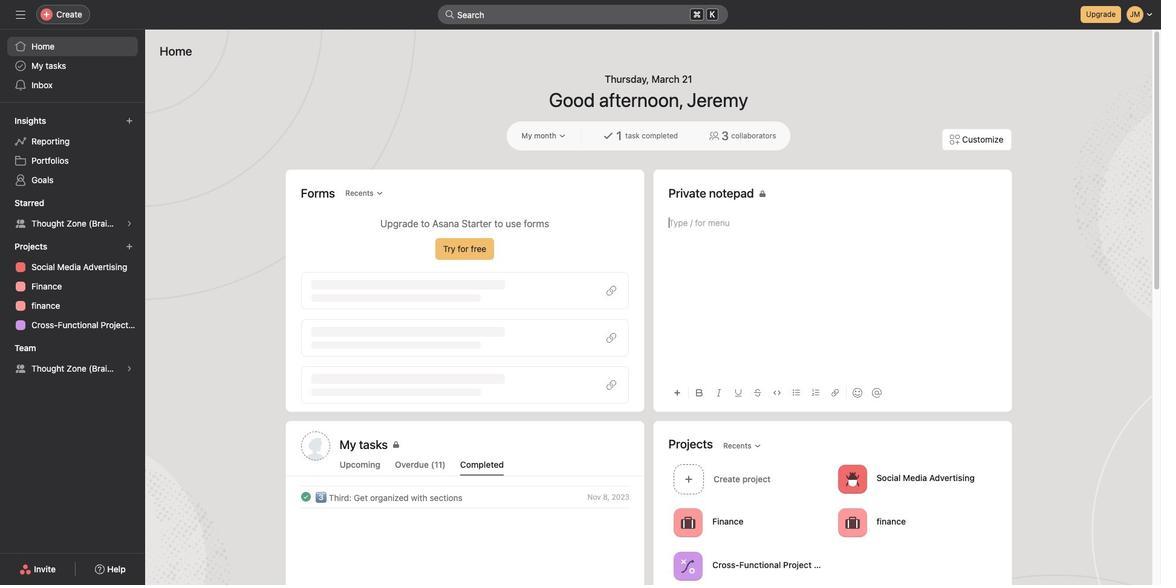 Task type: describe. For each thing, give the bounding box(es) containing it.
emoji image
[[853, 388, 862, 398]]

see details, thought zone (brainstorm space) image
[[126, 220, 133, 227]]

line_and_symbols image
[[681, 559, 695, 574]]

briefcase image
[[681, 516, 695, 530]]

strikethrough image
[[754, 390, 761, 397]]

underline image
[[735, 390, 742, 397]]

new project or portfolio image
[[126, 243, 133, 250]]

completed image
[[299, 490, 313, 505]]

starred element
[[0, 192, 145, 236]]

briefcase image
[[845, 516, 860, 530]]

global element
[[0, 30, 145, 102]]

Completed checkbox
[[299, 490, 313, 505]]

hide sidebar image
[[16, 10, 25, 19]]

bold image
[[696, 390, 703, 397]]

bug image
[[845, 472, 860, 487]]



Task type: locate. For each thing, give the bounding box(es) containing it.
code image
[[774, 390, 781, 397]]

new insights image
[[126, 117, 133, 125]]

insights element
[[0, 110, 145, 192]]

bulleted list image
[[793, 390, 800, 397]]

None field
[[438, 5, 728, 24]]

see details, thought zone (brainstorm space) image
[[126, 365, 133, 373]]

list item
[[669, 461, 833, 498], [286, 486, 644, 508]]

prominent image
[[445, 10, 455, 19]]

Search tasks, projects, and more text field
[[438, 5, 728, 24]]

0 horizontal spatial list item
[[286, 486, 644, 508]]

toolbar
[[669, 379, 997, 407]]

numbered list image
[[812, 390, 820, 397]]

link image
[[832, 390, 839, 397]]

italics image
[[715, 390, 723, 397]]

at mention image
[[872, 388, 882, 398]]

1 horizontal spatial list item
[[669, 461, 833, 498]]

teams element
[[0, 338, 145, 381]]

add profile photo image
[[301, 432, 330, 461]]

insert an object image
[[674, 390, 681, 397]]

projects element
[[0, 236, 145, 338]]



Task type: vqa. For each thing, say whether or not it's contained in the screenshot.
Bold 'icon'
yes



